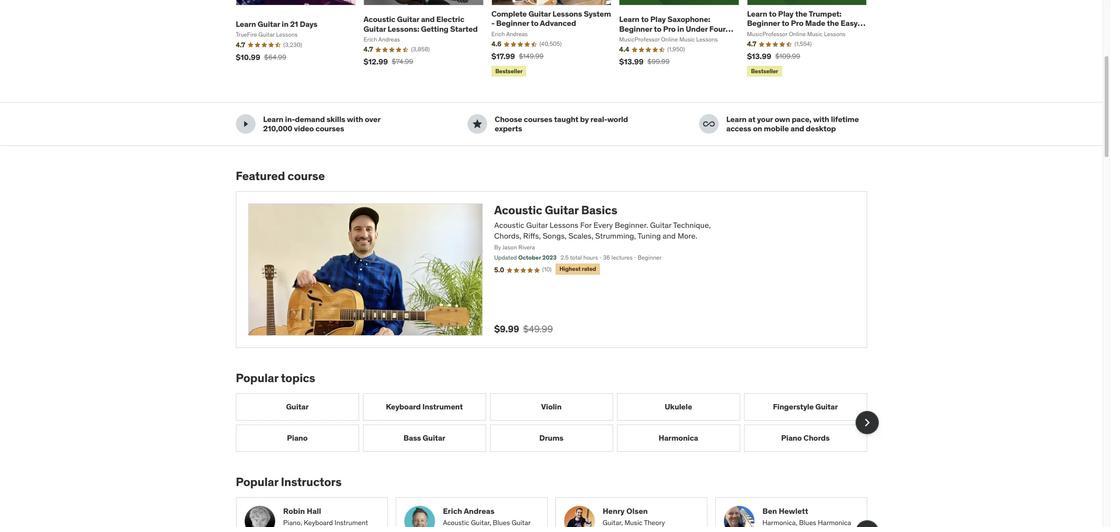 Task type: vqa. For each thing, say whether or not it's contained in the screenshot.
Easy in the top of the page
yes



Task type: locate. For each thing, give the bounding box(es) containing it.
carousel element
[[236, 394, 879, 453], [236, 498, 879, 528]]

in
[[282, 19, 289, 29], [678, 24, 684, 33]]

0 horizontal spatial piano
[[287, 434, 308, 443]]

2 vertical spatial and
[[663, 231, 676, 241]]

to
[[769, 9, 777, 19], [641, 14, 649, 24], [531, 18, 539, 28], [782, 18, 790, 28], [654, 24, 662, 33]]

and left electric
[[421, 14, 435, 24]]

1 vertical spatial popular
[[236, 475, 278, 490]]

guitar left lessons:
[[364, 24, 386, 33]]

instructors
[[281, 475, 342, 490]]

-
[[492, 18, 495, 28]]

3 medium image from the left
[[703, 119, 715, 130]]

play inside learn to play saxophone: beginner to pro in under four hours
[[651, 14, 666, 24]]

medium image left access
[[703, 119, 715, 130]]

piano down the guitar link
[[287, 434, 308, 443]]

pro left under
[[663, 24, 676, 33]]

rated
[[582, 266, 596, 273]]

2 piano from the left
[[781, 434, 802, 443]]

0 vertical spatial acoustic
[[364, 14, 395, 24]]

medium image left 210,000
[[240, 119, 251, 130]]

rivera
[[519, 244, 535, 251]]

popular for popular topics
[[236, 371, 278, 386]]

in left the 21 at the left top of page
[[282, 19, 289, 29]]

pro
[[791, 18, 804, 28], [663, 24, 676, 33]]

tuning
[[638, 231, 661, 241]]

choose
[[495, 115, 522, 124]]

learn left at
[[727, 115, 747, 124]]

guitar right the complete
[[529, 9, 551, 19]]

lessons left system
[[553, 9, 582, 19]]

learn left the 21 at the left top of page
[[236, 19, 256, 29]]

with inside learn at your own pace, with lifetime access on mobile and desktop
[[813, 115, 830, 124]]

erich andreas link
[[443, 506, 539, 517]]

learn guitar in 21 days link
[[236, 19, 318, 29]]

days
[[300, 19, 318, 29]]

0 horizontal spatial medium image
[[240, 119, 251, 130]]

acoustic for and
[[364, 14, 395, 24]]

2 horizontal spatial medium image
[[703, 119, 715, 130]]

medium image
[[240, 119, 251, 130], [471, 119, 483, 130], [703, 119, 715, 130]]

saxophone:
[[668, 14, 710, 24]]

with left over
[[347, 115, 363, 124]]

learn for learn to play the trumpet: beginner to pro made the easy way
[[747, 9, 768, 19]]

acoustic guitar and electric guitar lessons: getting started link
[[364, 14, 478, 33]]

over
[[365, 115, 380, 124]]

hours
[[619, 33, 641, 43]]

complete
[[492, 9, 527, 19]]

1 vertical spatial lessons
[[550, 220, 579, 230]]

play for pro
[[651, 14, 666, 24]]

and inside acoustic guitar and electric guitar lessons: getting started
[[421, 14, 435, 24]]

2 horizontal spatial and
[[791, 124, 804, 134]]

medium image for learn in-demand skills with over 210,000 video courses
[[240, 119, 251, 130]]

in-
[[285, 115, 295, 124]]

and left more.
[[663, 231, 676, 241]]

1 vertical spatial and
[[791, 124, 804, 134]]

fingerstyle
[[773, 402, 814, 412]]

lessons:
[[388, 24, 419, 33]]

1 horizontal spatial pro
[[791, 18, 804, 28]]

for
[[580, 220, 592, 230]]

learn left in-
[[263, 115, 283, 124]]

learn to play saxophone: beginner to pro in under four hours
[[619, 14, 726, 43]]

violin
[[541, 402, 562, 412]]

2 popular from the top
[[236, 475, 278, 490]]

1 horizontal spatial piano
[[781, 434, 802, 443]]

four
[[710, 24, 726, 33]]

$9.99
[[494, 324, 519, 335]]

popular inside 'element'
[[236, 475, 278, 490]]

2 medium image from the left
[[471, 119, 483, 130]]

guitar up tuning
[[650, 220, 672, 230]]

under
[[686, 24, 708, 33]]

carousel element containing robin hall
[[236, 498, 879, 528]]

hours
[[584, 254, 598, 261]]

jason
[[502, 244, 517, 251]]

more.
[[678, 231, 698, 241]]

ukulele link
[[617, 394, 740, 421]]

piano left chords
[[781, 434, 802, 443]]

october
[[518, 254, 541, 261]]

popular instructors
[[236, 475, 342, 490]]

world
[[607, 115, 628, 124]]

lessons
[[553, 9, 582, 19], [550, 220, 579, 230]]

piano link
[[236, 425, 359, 453]]

2 carousel element from the top
[[236, 498, 879, 528]]

desktop
[[806, 124, 836, 134]]

2 vertical spatial acoustic
[[494, 220, 525, 230]]

1 with from the left
[[347, 115, 363, 124]]

with right pace,
[[813, 115, 830, 124]]

2.5
[[561, 254, 569, 261]]

1 popular from the top
[[236, 371, 278, 386]]

strumming,
[[595, 231, 636, 241]]

lessons up songs, on the top of the page
[[550, 220, 579, 230]]

0 horizontal spatial with
[[347, 115, 363, 124]]

guitar up chords
[[816, 402, 838, 412]]

and right own
[[791, 124, 804, 134]]

beginner.
[[615, 220, 648, 230]]

acoustic inside acoustic guitar and electric guitar lessons: getting started
[[364, 14, 395, 24]]

1 horizontal spatial in
[[678, 24, 684, 33]]

and inside learn at your own pace, with lifetime access on mobile and desktop
[[791, 124, 804, 134]]

learn to play the trumpet: beginner to pro made the easy way
[[747, 9, 858, 37]]

henry
[[603, 507, 625, 516]]

technique,
[[673, 220, 711, 230]]

to inside complete guitar lessons system - beginner to advanced
[[531, 18, 539, 28]]

carousel element for popular topics
[[236, 394, 879, 453]]

mobile
[[764, 124, 789, 134]]

1 vertical spatial carousel element
[[236, 498, 879, 528]]

guitar down topics
[[286, 402, 309, 412]]

learn at your own pace, with lifetime access on mobile and desktop
[[727, 115, 859, 134]]

0 vertical spatial lessons
[[553, 9, 582, 19]]

learn inside learn in-demand skills with over 210,000 video courses
[[263, 115, 283, 124]]

1 horizontal spatial with
[[813, 115, 830, 124]]

in left under
[[678, 24, 684, 33]]

courses right video
[[316, 124, 344, 134]]

0 horizontal spatial courses
[[316, 124, 344, 134]]

at
[[748, 115, 756, 124]]

0 vertical spatial carousel element
[[236, 394, 879, 453]]

riffs,
[[523, 231, 541, 241]]

andreas
[[464, 507, 495, 516]]

easy
[[841, 18, 858, 28]]

pro left "made"
[[791, 18, 804, 28]]

play inside "learn to play the trumpet: beginner to pro made the easy way"
[[778, 9, 794, 19]]

pro inside "learn to play the trumpet: beginner to pro made the easy way"
[[791, 18, 804, 28]]

the left easy
[[827, 18, 839, 28]]

learn inside learn at your own pace, with lifetime access on mobile and desktop
[[727, 115, 747, 124]]

medium image left experts
[[471, 119, 483, 130]]

songs,
[[543, 231, 567, 241]]

1 vertical spatial acoustic
[[494, 203, 542, 218]]

0 horizontal spatial play
[[651, 14, 666, 24]]

1 medium image from the left
[[240, 119, 251, 130]]

keyboard instrument
[[386, 402, 463, 412]]

1 horizontal spatial courses
[[524, 115, 553, 124]]

in inside learn to play saxophone: beginner to pro in under four hours
[[678, 24, 684, 33]]

featured
[[236, 169, 285, 184]]

pro inside learn to play saxophone: beginner to pro in under four hours
[[663, 24, 676, 33]]

play left "made"
[[778, 9, 794, 19]]

scales,
[[569, 231, 594, 241]]

piano chords
[[781, 434, 830, 443]]

the left the trumpet:
[[796, 9, 808, 19]]

2 with from the left
[[813, 115, 830, 124]]

guitar
[[529, 9, 551, 19], [397, 14, 419, 24], [258, 19, 280, 29], [364, 24, 386, 33], [545, 203, 579, 218], [526, 220, 548, 230], [650, 220, 672, 230], [286, 402, 309, 412], [816, 402, 838, 412], [423, 434, 445, 443]]

learn to play the trumpet: beginner to pro made the easy way link
[[747, 9, 866, 37]]

trumpet:
[[809, 9, 842, 19]]

chords
[[804, 434, 830, 443]]

own
[[775, 115, 790, 124]]

guitar up riffs,
[[526, 220, 548, 230]]

every
[[594, 220, 613, 230]]

learn up way
[[747, 9, 768, 19]]

learn inside learn to play saxophone: beginner to pro in under four hours
[[619, 14, 640, 24]]

1 carousel element from the top
[[236, 394, 879, 453]]

0 horizontal spatial and
[[421, 14, 435, 24]]

learn for learn to play saxophone: beginner to pro in under four hours
[[619, 14, 640, 24]]

ben hewlett
[[763, 507, 808, 516]]

play left 'saxophone:'
[[651, 14, 666, 24]]

acoustic guitar basics acoustic guitar lessons for every beginner. guitar technique, chords, riffs, songs, scales, strumming, tuning and more. by jason rivera
[[494, 203, 711, 251]]

1 piano from the left
[[287, 434, 308, 443]]

henry olsen
[[603, 507, 648, 516]]

and inside the acoustic guitar basics acoustic guitar lessons for every beginner. guitar technique, chords, riffs, songs, scales, strumming, tuning and more. by jason rivera
[[663, 231, 676, 241]]

1 horizontal spatial medium image
[[471, 119, 483, 130]]

1 horizontal spatial play
[[778, 9, 794, 19]]

0 vertical spatial popular
[[236, 371, 278, 386]]

0 vertical spatial and
[[421, 14, 435, 24]]

1 horizontal spatial the
[[827, 18, 839, 28]]

0 horizontal spatial pro
[[663, 24, 676, 33]]

learn inside "learn to play the trumpet: beginner to pro made the easy way"
[[747, 9, 768, 19]]

carousel element containing guitar
[[236, 394, 879, 453]]

acoustic
[[364, 14, 395, 24], [494, 203, 542, 218], [494, 220, 525, 230]]

learn up hours
[[619, 14, 640, 24]]

courses left taught
[[524, 115, 553, 124]]

1 horizontal spatial and
[[663, 231, 676, 241]]

complete guitar lessons system - beginner to advanced
[[492, 9, 611, 28]]

36
[[603, 254, 610, 261]]

henry olsen link
[[603, 506, 699, 517]]

(10)
[[542, 266, 552, 273]]



Task type: describe. For each thing, give the bounding box(es) containing it.
acoustic guitar and electric guitar lessons: getting started
[[364, 14, 478, 33]]

next image
[[859, 525, 875, 528]]

ben
[[763, 507, 777, 516]]

next image
[[859, 415, 875, 431]]

36 lectures
[[603, 254, 633, 261]]

highest
[[560, 266, 581, 273]]

$49.99
[[523, 324, 553, 335]]

lessons inside the acoustic guitar basics acoustic guitar lessons for every beginner. guitar technique, chords, riffs, songs, scales, strumming, tuning and more. by jason rivera
[[550, 220, 579, 230]]

lectures
[[612, 254, 633, 261]]

harmonica
[[659, 434, 698, 443]]

lifetime
[[831, 115, 859, 124]]

medium image for learn at your own pace, with lifetime access on mobile and desktop
[[703, 119, 715, 130]]

made
[[805, 18, 826, 28]]

robin hall link
[[283, 506, 380, 517]]

hall
[[307, 507, 321, 516]]

violin link
[[490, 394, 613, 421]]

robin
[[283, 507, 305, 516]]

fingerstyle guitar link
[[744, 394, 867, 421]]

guitar left getting at top left
[[397, 14, 419, 24]]

erich andreas
[[443, 507, 495, 516]]

started
[[450, 24, 478, 33]]

guitar link
[[236, 394, 359, 421]]

carousel element for popular instructors
[[236, 498, 879, 528]]

ukulele
[[665, 402, 692, 412]]

real-
[[591, 115, 607, 124]]

lessons inside complete guitar lessons system - beginner to advanced
[[553, 9, 582, 19]]

learn for learn guitar in 21 days
[[236, 19, 256, 29]]

advanced
[[540, 18, 576, 28]]

0 horizontal spatial the
[[796, 9, 808, 19]]

choose courses taught by real-world experts
[[495, 115, 628, 134]]

experts
[[495, 124, 522, 134]]

piano for piano
[[287, 434, 308, 443]]

updated
[[494, 254, 517, 261]]

getting
[[421, 24, 449, 33]]

courses inside choose courses taught by real-world experts
[[524, 115, 553, 124]]

with inside learn in-demand skills with over 210,000 video courses
[[347, 115, 363, 124]]

popular for popular instructors
[[236, 475, 278, 490]]

keyboard
[[386, 402, 421, 412]]

electric
[[436, 14, 464, 24]]

hewlett
[[779, 507, 808, 516]]

play for to
[[778, 9, 794, 19]]

guitar inside "link"
[[816, 402, 838, 412]]

complete guitar lessons system - beginner to advanced link
[[492, 9, 611, 28]]

video
[[294, 124, 314, 134]]

learn for learn at your own pace, with lifetime access on mobile and desktop
[[727, 115, 747, 124]]

drums link
[[490, 425, 613, 453]]

guitar left the 21 at the left top of page
[[258, 19, 280, 29]]

ben hewlett link
[[763, 506, 859, 517]]

chords,
[[494, 231, 521, 241]]

beginner inside "learn to play the trumpet: beginner to pro made the easy way"
[[747, 18, 780, 28]]

taught
[[554, 115, 579, 124]]

course
[[288, 169, 325, 184]]

learn to play saxophone: beginner to pro in under four hours link
[[619, 14, 734, 43]]

access
[[727, 124, 752, 134]]

courses inside learn in-demand skills with over 210,000 video courses
[[316, 124, 344, 134]]

guitar inside complete guitar lessons system - beginner to advanced
[[529, 9, 551, 19]]

beginner inside learn to play saxophone: beginner to pro in under four hours
[[619, 24, 652, 33]]

0 horizontal spatial in
[[282, 19, 289, 29]]

acoustic for basics
[[494, 203, 542, 218]]

robin hall
[[283, 507, 321, 516]]

piano chords link
[[744, 425, 867, 453]]

21
[[290, 19, 298, 29]]

by
[[580, 115, 589, 124]]

system
[[584, 9, 611, 19]]

drums
[[539, 434, 564, 443]]

2.5 total hours
[[561, 254, 598, 261]]

piano for piano chords
[[781, 434, 802, 443]]

keyboard instrument link
[[363, 394, 486, 421]]

fingerstyle guitar
[[773, 402, 838, 412]]

guitar right the bass
[[423, 434, 445, 443]]

demand
[[295, 115, 325, 124]]

$9.99 $49.99
[[494, 324, 553, 335]]

olsen
[[627, 507, 648, 516]]

popular instructors element
[[236, 475, 879, 528]]

medium image for choose courses taught by real-world experts
[[471, 119, 483, 130]]

basics
[[581, 203, 618, 218]]

topics
[[281, 371, 315, 386]]

2023
[[543, 254, 557, 261]]

guitar up songs, on the top of the page
[[545, 203, 579, 218]]

learn for learn in-demand skills with over 210,000 video courses
[[263, 115, 283, 124]]

highest rated
[[560, 266, 596, 273]]

beginner inside complete guitar lessons system - beginner to advanced
[[496, 18, 529, 28]]

on
[[753, 124, 762, 134]]

bass guitar
[[404, 434, 445, 443]]

your
[[757, 115, 773, 124]]

updated october 2023
[[494, 254, 557, 261]]

erich
[[443, 507, 462, 516]]

by
[[494, 244, 501, 251]]

bass
[[404, 434, 421, 443]]

total
[[570, 254, 582, 261]]

harmonica link
[[617, 425, 740, 453]]

instrument
[[423, 402, 463, 412]]



